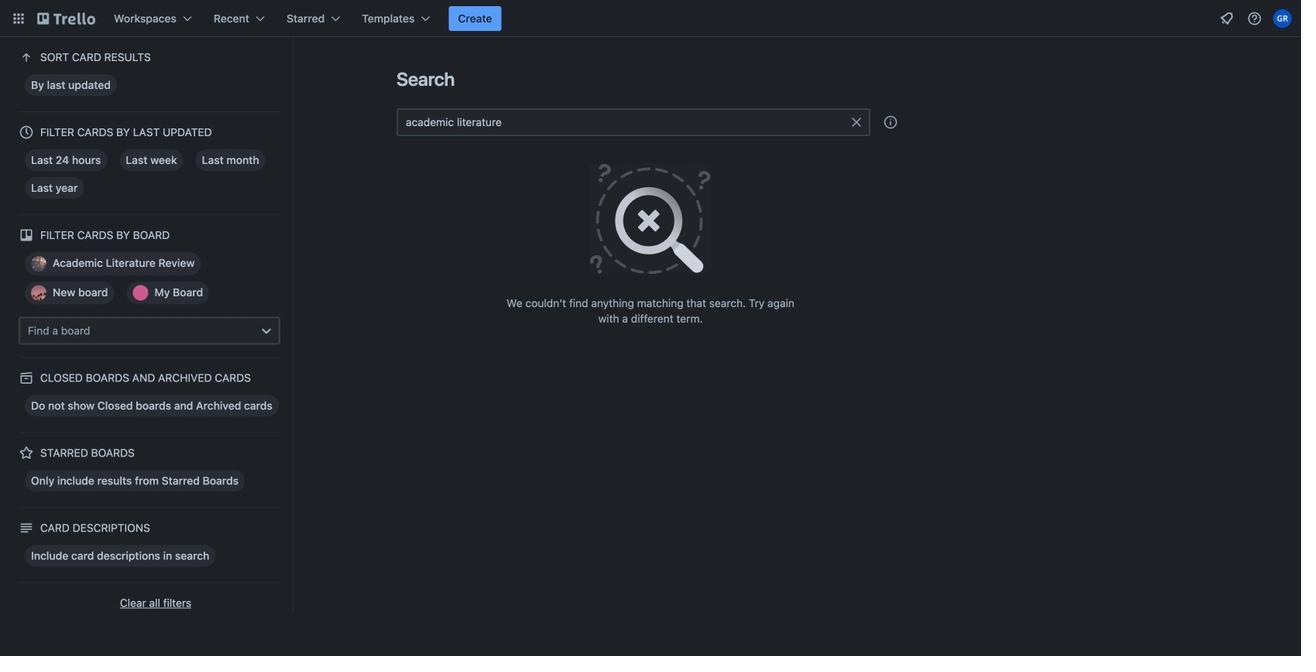 Task type: locate. For each thing, give the bounding box(es) containing it.
primary element
[[0, 0, 1301, 37]]

Enter your search keyword here text field
[[396, 108, 870, 136]]

open information menu image
[[1247, 11, 1262, 26]]

back to home image
[[37, 6, 95, 31]]

greg robinson (gregrobinson96) image
[[1273, 9, 1292, 28]]



Task type: vqa. For each thing, say whether or not it's contained in the screenshot.
1st Add a card
no



Task type: describe. For each thing, give the bounding box(es) containing it.
search operators image
[[883, 115, 898, 130]]

0 notifications image
[[1217, 9, 1236, 28]]



